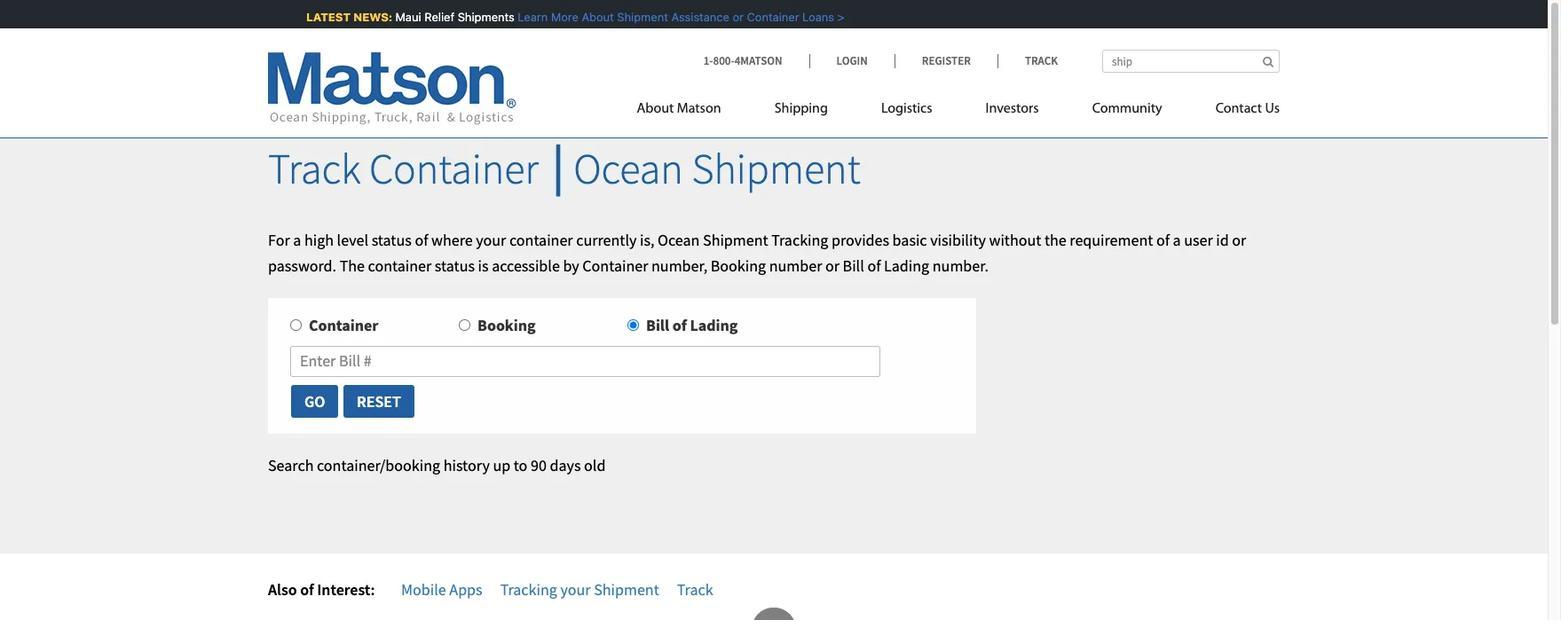 Task type: vqa. For each thing, say whether or not it's contained in the screenshot.
Management at the left bottom of the page
no



Task type: describe. For each thing, give the bounding box(es) containing it.
without
[[990, 230, 1042, 250]]

user
[[1185, 230, 1214, 250]]

where
[[432, 230, 473, 250]]

contact us
[[1216, 102, 1280, 116]]

loans
[[798, 10, 829, 24]]

apps
[[450, 580, 483, 600]]

0 horizontal spatial status
[[372, 230, 412, 250]]

number.
[[933, 255, 989, 276]]

0 horizontal spatial track
[[268, 142, 361, 195]]

mobile
[[401, 580, 446, 600]]

assistance
[[666, 10, 725, 24]]

shipping
[[775, 102, 828, 116]]

login link
[[809, 53, 895, 68]]

bill of lading
[[646, 316, 738, 336]]

1 vertical spatial status
[[435, 255, 475, 276]]

tracking your shipment
[[501, 580, 660, 600]]

ocean
[[658, 230, 700, 250]]

of right bill of lading radio in the bottom of the page
[[673, 316, 687, 336]]

the
[[1045, 230, 1067, 250]]

us
[[1266, 102, 1280, 116]]

2 vertical spatial or
[[826, 255, 840, 276]]

about matson link
[[637, 93, 748, 130]]

1 vertical spatial tracking
[[501, 580, 558, 600]]

login
[[837, 53, 868, 68]]

investors link
[[959, 93, 1066, 130]]

0 vertical spatial about
[[577, 10, 609, 24]]

0 horizontal spatial booking
[[478, 316, 536, 336]]

by
[[563, 255, 580, 276]]

interest:
[[317, 580, 375, 600]]

blue matson logo with ocean, shipping, truck, rail and logistics written beneath it. image
[[268, 52, 517, 125]]

shipments
[[453, 10, 510, 24]]

basic
[[893, 230, 928, 250]]

logistics
[[882, 102, 933, 116]]

4matson
[[735, 53, 783, 68]]

id
[[1217, 230, 1230, 250]]

matson
[[677, 102, 722, 116]]

maui
[[390, 10, 416, 24]]

shipping link
[[748, 93, 855, 130]]

news:
[[348, 10, 387, 24]]

1 vertical spatial container
[[368, 255, 432, 276]]

1 vertical spatial your
[[561, 580, 591, 600]]

for
[[268, 230, 290, 250]]

of left the where
[[415, 230, 428, 250]]

0 vertical spatial container
[[510, 230, 573, 250]]

to
[[514, 456, 528, 476]]

bill inside for a high level status of where your container currently is, ocean shipment tracking provides basic visibility without the requirement of a user id or password. the container status is accessible by container number, booking number or bill of lading number.
[[843, 255, 865, 276]]

password.
[[268, 255, 337, 276]]

│ocean
[[547, 142, 684, 195]]

Search search field
[[1103, 50, 1280, 73]]

high
[[304, 230, 334, 250]]

latest
[[301, 10, 345, 24]]

tracking inside for a high level status of where your container currently is, ocean shipment tracking provides basic visibility without the requirement of a user id or password. the container status is accessible by container number, booking number or bill of lading number.
[[772, 230, 829, 250]]

is
[[478, 255, 489, 276]]

container inside for a high level status of where your container currently is, ocean shipment tracking provides basic visibility without the requirement of a user id or password. the container status is accessible by container number, booking number or bill of lading number.
[[583, 255, 649, 276]]

currently
[[576, 230, 637, 250]]

container up 4matson
[[742, 10, 794, 24]]

learn more about shipment assistance or container loans > link
[[513, 10, 840, 24]]

search container/booking history up to 90 days old
[[268, 456, 606, 476]]

0 horizontal spatial bill
[[646, 316, 670, 336]]

0 vertical spatial track
[[1026, 53, 1058, 68]]

logistics link
[[855, 93, 959, 130]]

also
[[268, 580, 297, 600]]

days
[[550, 456, 581, 476]]

register link
[[895, 53, 998, 68]]

community
[[1093, 102, 1163, 116]]

level
[[337, 230, 369, 250]]

contact
[[1216, 102, 1263, 116]]



Task type: locate. For each thing, give the bounding box(es) containing it.
provides
[[832, 230, 890, 250]]

0 horizontal spatial a
[[293, 230, 301, 250]]

number
[[770, 255, 823, 276]]

1 vertical spatial booking
[[478, 316, 536, 336]]

Bill of Lading radio
[[628, 320, 639, 332]]

requirement
[[1070, 230, 1154, 250]]

1 vertical spatial track link
[[677, 580, 714, 600]]

0 vertical spatial lading
[[884, 255, 930, 276]]

your
[[476, 230, 506, 250], [561, 580, 591, 600]]

or right assistance
[[728, 10, 739, 24]]

bill down provides
[[843, 255, 865, 276]]

2 horizontal spatial or
[[1233, 230, 1247, 250]]

1 vertical spatial bill
[[646, 316, 670, 336]]

tracking
[[772, 230, 829, 250], [501, 580, 558, 600]]

booking left number
[[711, 255, 766, 276]]

1-
[[704, 53, 713, 68]]

booking
[[711, 255, 766, 276], [478, 316, 536, 336]]

register
[[922, 53, 971, 68]]

lading inside for a high level status of where your container currently is, ocean shipment tracking provides basic visibility without the requirement of a user id or password. the container status is accessible by container number, booking number or bill of lading number.
[[884, 255, 930, 276]]

status
[[372, 230, 412, 250], [435, 255, 475, 276]]

mobile apps
[[401, 580, 483, 600]]

mobile apps link
[[401, 580, 483, 600]]

container
[[742, 10, 794, 24], [369, 142, 539, 195], [583, 255, 649, 276], [309, 316, 379, 336]]

0 horizontal spatial tracking
[[501, 580, 558, 600]]

about inside top menu navigation
[[637, 102, 674, 116]]

contact us link
[[1190, 93, 1280, 130]]

bill right bill of lading radio in the bottom of the page
[[646, 316, 670, 336]]

1 horizontal spatial track link
[[998, 53, 1058, 68]]

about
[[577, 10, 609, 24], [637, 102, 674, 116]]

lading
[[884, 255, 930, 276], [690, 316, 738, 336]]

container/booking
[[317, 456, 441, 476]]

for a high level status of where your container currently is, ocean shipment tracking provides basic visibility without the requirement of a user id or password. the container status is accessible by container number, booking number or bill of lading number.
[[268, 230, 1247, 276]]

0 vertical spatial booking
[[711, 255, 766, 276]]

0 horizontal spatial track link
[[677, 580, 714, 600]]

0 vertical spatial tracking
[[772, 230, 829, 250]]

shipment inside for a high level status of where your container currently is, ocean shipment tracking provides basic visibility without the requirement of a user id or password. the container status is accessible by container number, booking number or bill of lading number.
[[703, 230, 769, 250]]

accessible
[[492, 255, 560, 276]]

or right number
[[826, 255, 840, 276]]

tracking up number
[[772, 230, 829, 250]]

search
[[268, 456, 314, 476]]

track container │ocean shipment
[[268, 142, 861, 195]]

None search field
[[1103, 50, 1280, 73]]

number,
[[652, 255, 708, 276]]

about matson
[[637, 102, 722, 116]]

0 horizontal spatial your
[[476, 230, 506, 250]]

800-
[[713, 53, 735, 68]]

1 horizontal spatial track
[[677, 580, 714, 600]]

a left the user
[[1173, 230, 1182, 250]]

relief
[[419, 10, 449, 24]]

Enter Bill # text field
[[290, 346, 881, 377]]

0 horizontal spatial container
[[368, 255, 432, 276]]

0 horizontal spatial lading
[[690, 316, 738, 336]]

learn
[[513, 10, 543, 24]]

of
[[415, 230, 428, 250], [1157, 230, 1170, 250], [868, 255, 881, 276], [673, 316, 687, 336], [300, 580, 314, 600]]

1 horizontal spatial your
[[561, 580, 591, 600]]

0 vertical spatial or
[[728, 10, 739, 24]]

of down provides
[[868, 255, 881, 276]]

shipment
[[612, 10, 663, 24], [692, 142, 861, 195], [703, 230, 769, 250], [594, 580, 660, 600]]

tracking your shipment link
[[501, 580, 660, 600]]

more
[[546, 10, 574, 24]]

of left the user
[[1157, 230, 1170, 250]]

backtop image
[[752, 608, 797, 621]]

a
[[293, 230, 301, 250], [1173, 230, 1182, 250]]

None button
[[290, 384, 340, 419], [343, 384, 415, 419], [290, 384, 340, 419], [343, 384, 415, 419]]

about right more
[[577, 10, 609, 24]]

container right the container "radio"
[[309, 316, 379, 336]]

container right the
[[368, 255, 432, 276]]

1 vertical spatial about
[[637, 102, 674, 116]]

of right the also
[[300, 580, 314, 600]]

1 vertical spatial track
[[268, 142, 361, 195]]

Booking radio
[[459, 320, 471, 332]]

1 horizontal spatial tracking
[[772, 230, 829, 250]]

is,
[[640, 230, 655, 250]]

2 horizontal spatial track
[[1026, 53, 1058, 68]]

2 a from the left
[[1173, 230, 1182, 250]]

1 horizontal spatial bill
[[843, 255, 865, 276]]

lading down basic
[[884, 255, 930, 276]]

or
[[728, 10, 739, 24], [1233, 230, 1247, 250], [826, 255, 840, 276]]

your inside for a high level status of where your container currently is, ocean shipment tracking provides basic visibility without the requirement of a user id or password. the container status is accessible by container number, booking number or bill of lading number.
[[476, 230, 506, 250]]

container up the where
[[369, 142, 539, 195]]

1 a from the left
[[293, 230, 301, 250]]

the
[[340, 255, 365, 276]]

1 vertical spatial or
[[1233, 230, 1247, 250]]

history
[[444, 456, 490, 476]]

0 horizontal spatial or
[[728, 10, 739, 24]]

tracking right apps
[[501, 580, 558, 600]]

1-800-4matson
[[704, 53, 783, 68]]

search image
[[1264, 56, 1274, 67]]

1-800-4matson link
[[704, 53, 809, 68]]

track
[[1026, 53, 1058, 68], [268, 142, 361, 195], [677, 580, 714, 600]]

old
[[584, 456, 606, 476]]

container
[[510, 230, 573, 250], [368, 255, 432, 276]]

1 horizontal spatial status
[[435, 255, 475, 276]]

0 vertical spatial status
[[372, 230, 412, 250]]

latest news: maui relief shipments learn more about shipment assistance or container loans >
[[301, 10, 840, 24]]

1 vertical spatial lading
[[690, 316, 738, 336]]

1 horizontal spatial lading
[[884, 255, 930, 276]]

top menu navigation
[[637, 93, 1280, 130]]

container up accessible
[[510, 230, 573, 250]]

0 horizontal spatial about
[[577, 10, 609, 24]]

bill
[[843, 255, 865, 276], [646, 316, 670, 336]]

Container radio
[[290, 320, 302, 332]]

container down currently
[[583, 255, 649, 276]]

booking right booking radio
[[478, 316, 536, 336]]

1 horizontal spatial booking
[[711, 255, 766, 276]]

visibility
[[931, 230, 986, 250]]

about left matson
[[637, 102, 674, 116]]

0 vertical spatial your
[[476, 230, 506, 250]]

status down the where
[[435, 255, 475, 276]]

a right for
[[293, 230, 301, 250]]

1 horizontal spatial or
[[826, 255, 840, 276]]

or right id
[[1233, 230, 1247, 250]]

0 vertical spatial bill
[[843, 255, 865, 276]]

track link
[[998, 53, 1058, 68], [677, 580, 714, 600]]

0 vertical spatial track link
[[998, 53, 1058, 68]]

1 horizontal spatial container
[[510, 230, 573, 250]]

1 horizontal spatial about
[[637, 102, 674, 116]]

also of interest:
[[268, 580, 375, 600]]

booking inside for a high level status of where your container currently is, ocean shipment tracking provides basic visibility without the requirement of a user id or password. the container status is accessible by container number, booking number or bill of lading number.
[[711, 255, 766, 276]]

up
[[493, 456, 511, 476]]

90
[[531, 456, 547, 476]]

investors
[[986, 102, 1039, 116]]

>
[[833, 10, 840, 24]]

status right level
[[372, 230, 412, 250]]

lading down number, at left
[[690, 316, 738, 336]]

community link
[[1066, 93, 1190, 130]]

2 vertical spatial track
[[677, 580, 714, 600]]

1 horizontal spatial a
[[1173, 230, 1182, 250]]



